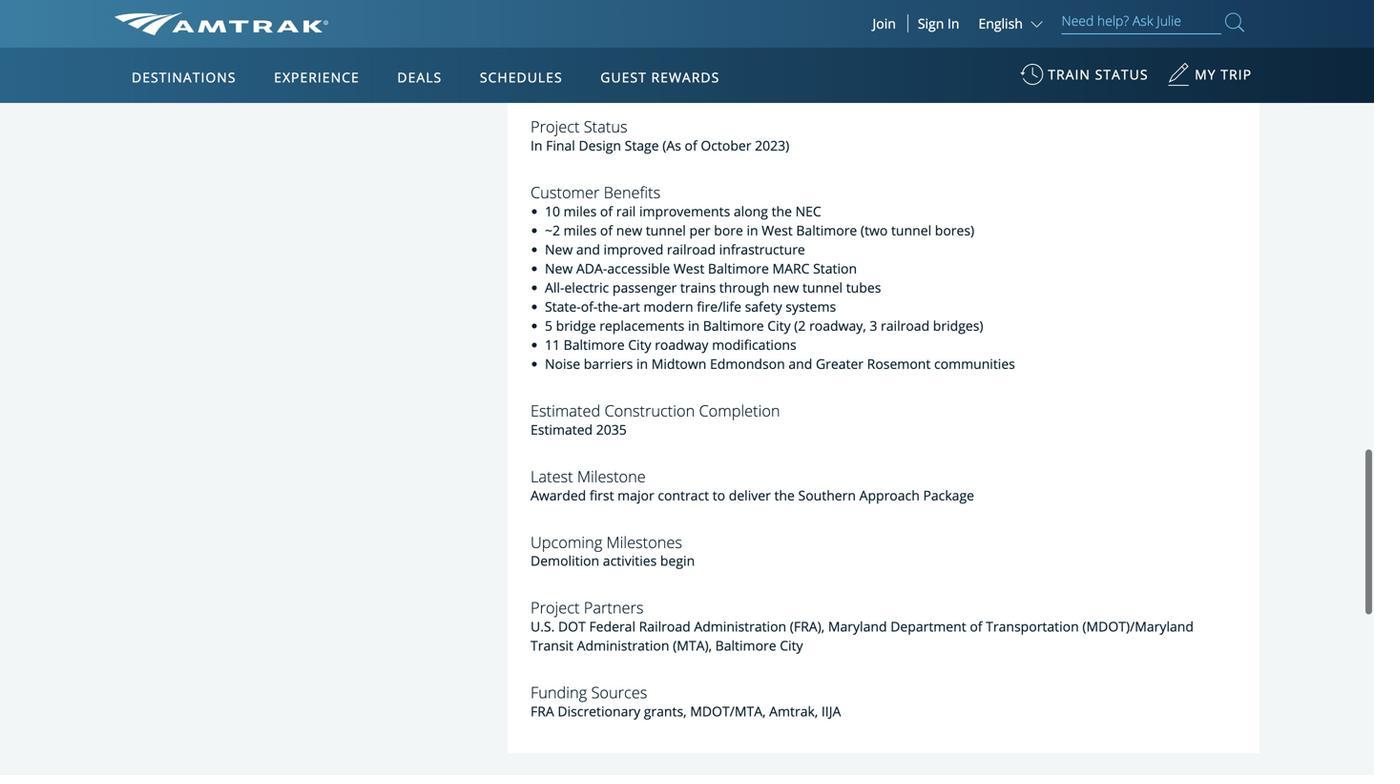 Task type: vqa. For each thing, say whether or not it's contained in the screenshot.
the bottom Active-
no



Task type: locate. For each thing, give the bounding box(es) containing it.
train status
[[1048, 65, 1149, 84]]

railroad
[[639, 618, 691, 636]]

1 vertical spatial project
[[531, 598, 580, 619]]

0 vertical spatial railroad
[[667, 240, 716, 259]]

sign in
[[918, 14, 960, 32]]

0 vertical spatial west
[[762, 221, 793, 239]]

train
[[1048, 65, 1091, 84]]

tunnel down improvements
[[646, 221, 686, 239]]

2023)
[[755, 137, 790, 155]]

miles right ~2
[[564, 221, 597, 239]]

0 horizontal spatial and
[[576, 240, 600, 259]]

2 project from the top
[[531, 598, 580, 619]]

west up infrastructure
[[762, 221, 793, 239]]

city down replacements
[[628, 336, 651, 354]]

1 vertical spatial the
[[774, 487, 795, 505]]

project
[[531, 116, 580, 138], [531, 598, 580, 619]]

barriers
[[584, 355, 633, 373]]

sources
[[591, 682, 647, 704]]

and down '(2'
[[789, 355, 812, 373]]

in
[[747, 221, 758, 239], [688, 317, 700, 335], [636, 355, 648, 373]]

final
[[546, 137, 575, 155]]

in left final
[[531, 137, 543, 155]]

in down "along"
[[747, 221, 758, 239]]

2 new from the top
[[545, 260, 573, 278]]

join button
[[861, 14, 908, 32]]

in right sign
[[948, 14, 960, 32]]

estimated down the noise
[[531, 400, 600, 422]]

city left '(2'
[[768, 317, 791, 335]]

railroad right the 3
[[881, 317, 930, 335]]

west up the trains
[[674, 260, 705, 278]]

(mta),
[[673, 637, 712, 655]]

0 horizontal spatial administration
[[577, 637, 669, 655]]

tunnel up systems
[[803, 279, 843, 297]]

estimated
[[531, 400, 600, 422], [531, 421, 593, 439]]

electric
[[564, 279, 609, 297]]

miles
[[564, 202, 597, 220], [564, 221, 597, 239]]

sign in button
[[918, 14, 960, 32]]

new
[[616, 221, 642, 239], [773, 279, 799, 297]]

city down (fra),
[[780, 637, 803, 655]]

1 horizontal spatial new
[[773, 279, 799, 297]]

mdot/mta,
[[690, 703, 766, 721]]

in right barriers
[[636, 355, 648, 373]]

tunnel right (two
[[891, 221, 932, 239]]

awarded
[[531, 487, 586, 505]]

0 horizontal spatial new
[[616, 221, 642, 239]]

project inside project partners u.s. dot federal railroad administration (fra), maryland department of transportation (mdot)/maryland transit administration (mta), baltimore city
[[531, 598, 580, 619]]

modifications
[[712, 336, 797, 354]]

project left the status
[[531, 116, 580, 138]]

construction
[[605, 400, 695, 422]]

new
[[545, 240, 573, 259], [545, 260, 573, 278]]

in
[[948, 14, 960, 32], [531, 137, 543, 155]]

1 vertical spatial new
[[773, 279, 799, 297]]

new up all-
[[545, 260, 573, 278]]

1 vertical spatial west
[[674, 260, 705, 278]]

improved
[[604, 240, 664, 259]]

begin
[[660, 552, 695, 570]]

banner
[[0, 0, 1374, 441]]

railroad
[[667, 240, 716, 259], [881, 317, 930, 335]]

the
[[772, 202, 792, 220], [774, 487, 795, 505]]

in up roadway
[[688, 317, 700, 335]]

federal
[[589, 618, 636, 636]]

baltimore down fire/life
[[703, 317, 764, 335]]

1 vertical spatial in
[[688, 317, 700, 335]]

0 vertical spatial in
[[948, 14, 960, 32]]

completion
[[699, 400, 780, 422]]

the right deliver
[[774, 487, 795, 505]]

transit
[[531, 637, 574, 655]]

0 vertical spatial in
[[747, 221, 758, 239]]

of inside project partners u.s. dot federal railroad administration (fra), maryland department of transportation (mdot)/maryland transit administration (mta), baltimore city
[[970, 618, 983, 636]]

miles right 10
[[564, 202, 597, 220]]

of inside project status in final design stage (as of october 2023)
[[685, 137, 697, 155]]

baltimore up through
[[708, 260, 769, 278]]

1 horizontal spatial railroad
[[881, 317, 930, 335]]

amtrak image
[[115, 12, 328, 35]]

2 vertical spatial city
[[780, 637, 803, 655]]

1 horizontal spatial and
[[789, 355, 812, 373]]

Please enter your search item search field
[[1062, 10, 1222, 34]]

and up ada-
[[576, 240, 600, 259]]

the for benefits
[[772, 202, 792, 220]]

activities
[[603, 552, 657, 570]]

milestones
[[607, 532, 682, 553]]

bridge
[[556, 317, 596, 335]]

banner containing join
[[0, 0, 1374, 441]]

west
[[762, 221, 793, 239], [674, 260, 705, 278]]

(mdot)/maryland
[[1083, 618, 1194, 636]]

1 vertical spatial new
[[545, 260, 573, 278]]

design
[[579, 137, 621, 155]]

project status in final design stage (as of october 2023)
[[531, 116, 790, 155]]

new down rail at the top left of the page
[[616, 221, 642, 239]]

experience
[[274, 68, 360, 86]]

2 estimated from the top
[[531, 421, 593, 439]]

bore
[[714, 221, 743, 239]]

greater
[[816, 355, 864, 373]]

new down ~2
[[545, 240, 573, 259]]

0 vertical spatial the
[[772, 202, 792, 220]]

nec
[[796, 202, 821, 220]]

of up improved at the left top of the page
[[600, 221, 613, 239]]

baltimore right (mta),
[[715, 637, 776, 655]]

search icon image
[[1225, 9, 1244, 35]]

tubes
[[846, 279, 881, 297]]

fire/life
[[697, 298, 741, 316]]

2 vertical spatial in
[[636, 355, 648, 373]]

estimated up latest
[[531, 421, 593, 439]]

0 vertical spatial miles
[[564, 202, 597, 220]]

art
[[623, 298, 640, 316]]

demolition
[[531, 552, 599, 570]]

1 horizontal spatial administration
[[694, 618, 787, 636]]

0 horizontal spatial tunnel
[[646, 221, 686, 239]]

station
[[813, 260, 857, 278]]

0 horizontal spatial in
[[531, 137, 543, 155]]

of right (as
[[685, 137, 697, 155]]

railroad down per
[[667, 240, 716, 259]]

tunnel
[[646, 221, 686, 239], [891, 221, 932, 239], [803, 279, 843, 297]]

project inside project status in final design stage (as of october 2023)
[[531, 116, 580, 138]]

of left rail at the top left of the page
[[600, 202, 613, 220]]

1 vertical spatial miles
[[564, 221, 597, 239]]

project for status
[[531, 116, 580, 138]]

2 horizontal spatial in
[[747, 221, 758, 239]]

1 vertical spatial administration
[[577, 637, 669, 655]]

10
[[545, 202, 560, 220]]

baltimore
[[796, 221, 857, 239], [708, 260, 769, 278], [703, 317, 764, 335], [564, 336, 625, 354], [715, 637, 776, 655]]

0 horizontal spatial in
[[636, 355, 648, 373]]

the inside latest milestone awarded first major contract to deliver the southern approach package
[[774, 487, 795, 505]]

administration up (mta),
[[694, 618, 787, 636]]

dot
[[558, 618, 586, 636]]

the left nec
[[772, 202, 792, 220]]

new down marc
[[773, 279, 799, 297]]

and
[[576, 240, 600, 259], [789, 355, 812, 373]]

all-
[[545, 279, 564, 297]]

of right department
[[970, 618, 983, 636]]

1 horizontal spatial tunnel
[[803, 279, 843, 297]]

project up transit
[[531, 598, 580, 619]]

benefits
[[604, 182, 661, 203]]

the inside customer benefits 10 miles of rail improvements along the nec ~2 miles of new tunnel per bore in west baltimore (two tunnel bores) new and improved railroad infrastructure new ada-accessible west baltimore marc station all-electric passenger trains through new tunnel tubes state-of-the-art modern fire/life safety systems 5 bridge replacements in baltimore city (2 roadway, 3 railroad bridges) 11 baltimore city roadway modifications noise barriers in midtown edmondson and greater rosemont communities
[[772, 202, 792, 220]]

guest
[[601, 68, 647, 86]]

iija
[[822, 703, 841, 721]]

infrastructure
[[719, 240, 805, 259]]

communities
[[934, 355, 1015, 373]]

3
[[870, 317, 877, 335]]

1 project from the top
[[531, 116, 580, 138]]

1 horizontal spatial in
[[948, 14, 960, 32]]

0 vertical spatial project
[[531, 116, 580, 138]]

1 vertical spatial and
[[789, 355, 812, 373]]

0 vertical spatial new
[[545, 240, 573, 259]]

grants,
[[644, 703, 687, 721]]

1 vertical spatial in
[[531, 137, 543, 155]]

application
[[186, 159, 644, 426]]

administration down federal
[[577, 637, 669, 655]]

edmondson
[[710, 355, 785, 373]]



Task type: describe. For each thing, give the bounding box(es) containing it.
english
[[979, 14, 1023, 32]]

application inside banner
[[186, 159, 644, 426]]

noise
[[545, 355, 580, 373]]

per
[[690, 221, 711, 239]]

0 horizontal spatial west
[[674, 260, 705, 278]]

guest rewards button
[[593, 51, 728, 104]]

partners
[[584, 598, 644, 619]]

of-
[[581, 298, 598, 316]]

in inside banner
[[948, 14, 960, 32]]

safety
[[745, 298, 782, 316]]

the-
[[598, 298, 623, 316]]

1 estimated from the top
[[531, 400, 600, 422]]

5
[[545, 317, 553, 335]]

0 vertical spatial administration
[[694, 618, 787, 636]]

state-
[[545, 298, 581, 316]]

marc
[[773, 260, 810, 278]]

experience button
[[266, 51, 367, 104]]

~2
[[545, 221, 560, 239]]

1 vertical spatial city
[[628, 336, 651, 354]]

2 horizontal spatial tunnel
[[891, 221, 932, 239]]

11
[[545, 336, 560, 354]]

replacements
[[600, 317, 685, 335]]

0 vertical spatial city
[[768, 317, 791, 335]]

upcoming milestones demolition activities begin
[[531, 532, 695, 570]]

rosemont
[[867, 355, 931, 373]]

roadway
[[655, 336, 709, 354]]

bores)
[[935, 221, 975, 239]]

passenger
[[613, 279, 677, 297]]

latest
[[531, 466, 573, 488]]

october
[[701, 137, 752, 155]]

funding sources fra discretionary grants, mdot/mta, amtrak, iija
[[531, 682, 841, 721]]

deals button
[[390, 51, 450, 104]]

baltimore up barriers
[[564, 336, 625, 354]]

baltimore inside project partners u.s. dot federal railroad administration (fra), maryland department of transportation (mdot)/maryland transit administration (mta), baltimore city
[[715, 637, 776, 655]]

discretionary
[[558, 703, 640, 721]]

join
[[873, 14, 896, 32]]

guest rewards
[[601, 68, 720, 86]]

transportation
[[986, 618, 1079, 636]]

0 vertical spatial new
[[616, 221, 642, 239]]

1 new from the top
[[545, 240, 573, 259]]

major
[[618, 487, 654, 505]]

funding
[[531, 682, 587, 704]]

(2
[[794, 317, 806, 335]]

1 horizontal spatial in
[[688, 317, 700, 335]]

my trip button
[[1167, 56, 1252, 103]]

bridges)
[[933, 317, 984, 335]]

to
[[713, 487, 725, 505]]

upcoming
[[531, 532, 602, 553]]

modern
[[644, 298, 693, 316]]

maryland
[[828, 618, 887, 636]]

in inside project status in final design stage (as of october 2023)
[[531, 137, 543, 155]]

0 vertical spatial and
[[576, 240, 600, 259]]

sign
[[918, 14, 944, 32]]

0 horizontal spatial railroad
[[667, 240, 716, 259]]

(two
[[861, 221, 888, 239]]

english button
[[979, 14, 1047, 32]]

customer
[[531, 182, 600, 203]]

schedules link
[[472, 48, 570, 103]]

midtown
[[652, 355, 707, 373]]

a map of the b&p tunnel replacement image
[[508, 0, 1260, 57]]

1 horizontal spatial west
[[762, 221, 793, 239]]

schedules
[[480, 68, 563, 86]]

the for milestone
[[774, 487, 795, 505]]

contract
[[658, 487, 709, 505]]

(as
[[663, 137, 681, 155]]

destinations button
[[124, 51, 244, 104]]

department
[[891, 618, 966, 636]]

1 vertical spatial railroad
[[881, 317, 930, 335]]

latest milestone awarded first major contract to deliver the southern approach package
[[531, 466, 974, 505]]

u.s.
[[531, 618, 555, 636]]

project for partners
[[531, 598, 580, 619]]

project partners u.s. dot federal railroad administration (fra), maryland department of transportation (mdot)/maryland transit administration (mta), baltimore city
[[531, 598, 1194, 655]]

1 miles from the top
[[564, 202, 597, 220]]

accessible
[[607, 260, 670, 278]]

along
[[734, 202, 768, 220]]

baltimore down nec
[[796, 221, 857, 239]]

deliver
[[729, 487, 771, 505]]

milestone
[[577, 466, 646, 488]]

status
[[584, 116, 628, 138]]

trains
[[680, 279, 716, 297]]

approach
[[859, 487, 920, 505]]

improvements
[[639, 202, 730, 220]]

rail
[[616, 202, 636, 220]]

2 miles from the top
[[564, 221, 597, 239]]

2035
[[596, 421, 627, 439]]

city inside project partners u.s. dot federal railroad administration (fra), maryland department of transportation (mdot)/maryland transit administration (mta), baltimore city
[[780, 637, 803, 655]]

fra
[[531, 703, 554, 721]]

first
[[590, 487, 614, 505]]

southern
[[798, 487, 856, 505]]

customer benefits 10 miles of rail improvements along the nec ~2 miles of new tunnel per bore in west baltimore (two tunnel bores) new and improved railroad infrastructure new ada-accessible west baltimore marc station all-electric passenger trains through new tunnel tubes state-of-the-art modern fire/life safety systems 5 bridge replacements in baltimore city (2 roadway, 3 railroad bridges) 11 baltimore city roadway modifications noise barriers in midtown edmondson and greater rosemont communities
[[531, 182, 1015, 373]]

status
[[1095, 65, 1149, 84]]

regions map image
[[186, 159, 644, 426]]

train status link
[[1020, 56, 1149, 103]]

destinations
[[132, 68, 236, 86]]

my
[[1195, 65, 1216, 84]]

stage
[[625, 137, 659, 155]]



